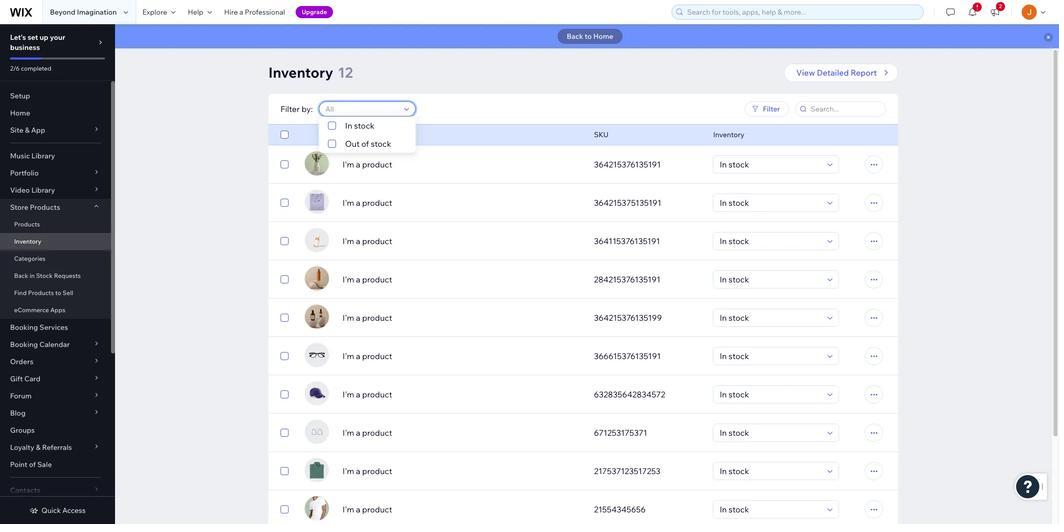 Task type: vqa. For each thing, say whether or not it's contained in the screenshot.
'Coupons' link
no



Task type: describe. For each thing, give the bounding box(es) containing it.
All field
[[323, 102, 401, 116]]

i'm a product button for 21554345656
[[343, 504, 582, 516]]

home inside button
[[594, 32, 614, 41]]

loyalty & referrals button
[[0, 439, 111, 456]]

a for 21554345656
[[356, 505, 361, 515]]

loyalty
[[10, 443, 34, 452]]

contacts button
[[0, 482, 111, 499]]

a for 217537123517253
[[356, 467, 361, 477]]

booking services link
[[0, 319, 111, 336]]

i'm a product button for 284215376135191
[[343, 274, 582, 286]]

2
[[1000, 3, 1003, 10]]

setup
[[10, 91, 30, 100]]

632835642834572
[[594, 390, 666, 400]]

products link
[[0, 216, 111, 233]]

music library
[[10, 151, 55, 161]]

select field for 364215376135191
[[717, 156, 825, 173]]

366615376135191
[[594, 351, 661, 362]]

product for 671253175371
[[362, 428, 392, 438]]

portfolio button
[[0, 165, 111, 182]]

home inside sidebar element
[[10, 109, 30, 118]]

i'm for 364215375135191
[[343, 198, 354, 208]]

store
[[10, 203, 28, 212]]

point
[[10, 461, 27, 470]]

i'm a product for 284215376135191
[[343, 275, 392, 285]]

product for 364215375135191
[[362, 198, 392, 208]]

let's
[[10, 33, 26, 42]]

site & app
[[10, 126, 45, 135]]

select field for 364115376135191
[[717, 233, 825, 250]]

stock
[[36, 272, 53, 280]]

blog button
[[0, 405, 111, 422]]

booking for booking services
[[10, 323, 38, 332]]

to inside button
[[585, 32, 592, 41]]

a for 364215376135191
[[356, 160, 361, 170]]

21554345656
[[594, 505, 646, 515]]

hire
[[224, 8, 238, 17]]

orders
[[10, 357, 33, 367]]

stock inside option
[[354, 121, 375, 131]]

view detailed report button
[[785, 64, 899, 82]]

gift card
[[10, 375, 40, 384]]

in stock
[[345, 121, 375, 131]]

i'm for 364115376135191
[[343, 236, 354, 246]]

beyond imagination
[[50, 8, 117, 17]]

forum button
[[0, 388, 111, 405]]

professional
[[245, 8, 285, 17]]

product for 284215376135191
[[362, 275, 392, 285]]

booking calendar
[[10, 340, 70, 349]]

in
[[30, 272, 35, 280]]

quick
[[42, 506, 61, 516]]

filter for filter by:
[[281, 104, 300, 114]]

let's set up your business
[[10, 33, 65, 52]]

364115376135191
[[594, 236, 661, 246]]

point of sale
[[10, 461, 52, 470]]

upgrade
[[302, 8, 327, 16]]

home link
[[0, 105, 111, 122]]

i'm a product button for 217537123517253
[[343, 466, 582, 478]]

of for out
[[362, 139, 369, 149]]

i'm a product for 671253175371
[[343, 428, 392, 438]]

point of sale link
[[0, 456, 111, 474]]

back in stock requests link
[[0, 268, 111, 285]]

blog
[[10, 409, 25, 418]]

i'm a product button for 364115376135191
[[343, 235, 582, 247]]

help
[[188, 8, 204, 17]]

sale
[[37, 461, 52, 470]]

hire a professional
[[224, 8, 285, 17]]

orders button
[[0, 353, 111, 371]]

& for loyalty
[[36, 443, 41, 452]]

i'm for 671253175371
[[343, 428, 354, 438]]

upgrade button
[[296, 6, 333, 18]]

2 button
[[985, 0, 1007, 24]]

site
[[10, 126, 23, 135]]

music library link
[[0, 147, 111, 165]]

library for video library
[[31, 186, 55, 195]]

out
[[345, 139, 360, 149]]

by:
[[302, 104, 313, 114]]

inventory 12
[[269, 64, 353, 81]]

i'm a product for 632835642834572
[[343, 390, 392, 400]]

i'm for 364215376135191
[[343, 160, 354, 170]]

inventory inside sidebar element
[[14, 238, 41, 245]]

select field for 671253175371
[[717, 425, 825, 442]]

a for 364115376135191
[[356, 236, 361, 246]]

ecommerce
[[14, 307, 49, 314]]

report
[[851, 68, 878, 78]]

a for 632835642834572
[[356, 390, 361, 400]]

video library
[[10, 186, 55, 195]]

explore
[[143, 8, 167, 17]]

i'm a product for 21554345656
[[343, 505, 392, 515]]

library for music library
[[31, 151, 55, 161]]

i'm a product for 364215375135191
[[343, 198, 392, 208]]

sidebar element
[[0, 24, 115, 525]]

stock inside checkbox
[[371, 139, 391, 149]]

364215376135191
[[594, 160, 661, 170]]

referrals
[[42, 443, 72, 452]]

back for back in stock requests
[[14, 272, 28, 280]]

groups
[[10, 426, 35, 435]]

forum
[[10, 392, 32, 401]]

store products
[[10, 203, 60, 212]]

a for 364215375135191
[[356, 198, 361, 208]]

up
[[40, 33, 48, 42]]

product for 21554345656
[[362, 505, 392, 515]]

i'm a product for 366615376135191
[[343, 351, 392, 362]]

2/6 completed
[[10, 65, 51, 72]]

help button
[[182, 0, 218, 24]]

select field for 284215376135191
[[717, 271, 825, 288]]

284215376135191
[[594, 275, 661, 285]]

view
[[797, 68, 816, 78]]

detailed
[[818, 68, 850, 78]]

217537123517253
[[594, 467, 661, 477]]



Task type: locate. For each thing, give the bounding box(es) containing it.
select field for 364215375135191
[[717, 194, 825, 212]]

i'm for 217537123517253
[[343, 467, 354, 477]]

select field for 21554345656
[[717, 501, 825, 519]]

1 vertical spatial &
[[36, 443, 41, 452]]

6 i'm from the top
[[343, 351, 354, 362]]

a for 364215376135199
[[356, 313, 361, 323]]

inventory link
[[0, 233, 111, 250]]

671253175371
[[594, 428, 648, 438]]

4 product from the top
[[362, 275, 392, 285]]

& right loyalty on the left
[[36, 443, 41, 452]]

music
[[10, 151, 30, 161]]

filter
[[281, 104, 300, 114], [763, 105, 781, 114]]

product for 366615376135191
[[362, 351, 392, 362]]

a
[[240, 8, 243, 17], [356, 160, 361, 170], [356, 198, 361, 208], [356, 236, 361, 246], [356, 275, 361, 285], [356, 313, 361, 323], [356, 351, 361, 362], [356, 390, 361, 400], [356, 428, 361, 438], [356, 467, 361, 477], [356, 505, 361, 515]]

10 i'm from the top
[[343, 505, 354, 515]]

1 horizontal spatial of
[[362, 139, 369, 149]]

12
[[338, 64, 353, 81]]

sku
[[594, 130, 609, 139]]

i'm for 632835642834572
[[343, 390, 354, 400]]

a for 366615376135191
[[356, 351, 361, 362]]

library inside dropdown button
[[31, 186, 55, 195]]

0 horizontal spatial of
[[29, 461, 36, 470]]

products
[[30, 203, 60, 212], [14, 221, 40, 228], [28, 289, 54, 297]]

i'm a product button for 364215375135191
[[343, 197, 582, 209]]

set
[[28, 33, 38, 42]]

product for 364215376135191
[[362, 160, 392, 170]]

364215375135191
[[594, 198, 662, 208]]

business
[[10, 43, 40, 52]]

quick access button
[[29, 506, 86, 516]]

product for 632835642834572
[[362, 390, 392, 400]]

store products button
[[0, 199, 111, 216]]

i'm a product button for 364215376135199
[[343, 312, 582, 324]]

1 library from the top
[[31, 151, 55, 161]]

library up store products
[[31, 186, 55, 195]]

10 product from the top
[[362, 505, 392, 515]]

a for 671253175371
[[356, 428, 361, 438]]

1 horizontal spatial back
[[567, 32, 584, 41]]

1 horizontal spatial to
[[585, 32, 592, 41]]

calendar
[[40, 340, 70, 349]]

name
[[343, 130, 363, 139]]

0 horizontal spatial &
[[25, 126, 30, 135]]

categories link
[[0, 250, 111, 268]]

a for 284215376135191
[[356, 275, 361, 285]]

Search for tools, apps, help & more... field
[[685, 5, 921, 19]]

i'm for 21554345656
[[343, 505, 354, 515]]

quick access
[[42, 506, 86, 516]]

1 vertical spatial stock
[[371, 139, 391, 149]]

1 horizontal spatial filter
[[763, 105, 781, 114]]

booking services
[[10, 323, 68, 332]]

In stock checkbox
[[319, 117, 416, 135]]

booking down 'ecommerce'
[[10, 323, 38, 332]]

i'm a product for 217537123517253
[[343, 467, 392, 477]]

1 vertical spatial home
[[10, 109, 30, 118]]

apps
[[50, 307, 65, 314]]

loyalty & referrals
[[10, 443, 72, 452]]

ecommerce apps
[[14, 307, 65, 314]]

i'm a product button for 366615376135191
[[343, 350, 582, 363]]

0 horizontal spatial to
[[55, 289, 61, 297]]

list box
[[319, 117, 416, 153]]

2 vertical spatial products
[[28, 289, 54, 297]]

to inside sidebar element
[[55, 289, 61, 297]]

stock right in
[[354, 121, 375, 131]]

6 i'm a product button from the top
[[343, 350, 582, 363]]

1 horizontal spatial &
[[36, 443, 41, 452]]

3 i'm a product from the top
[[343, 236, 392, 246]]

0 horizontal spatial back
[[14, 272, 28, 280]]

1 i'm a product from the top
[[343, 160, 392, 170]]

Search... field
[[808, 102, 883, 116]]

0 vertical spatial of
[[362, 139, 369, 149]]

find products to sell
[[14, 289, 73, 297]]

1 i'm from the top
[[343, 160, 354, 170]]

view detailed report
[[797, 68, 878, 78]]

access
[[63, 506, 86, 516]]

site & app button
[[0, 122, 111, 139]]

list box containing in stock
[[319, 117, 416, 153]]

categories
[[14, 255, 46, 263]]

5 i'm a product button from the top
[[343, 312, 582, 324]]

7 product from the top
[[362, 390, 392, 400]]

7 i'm from the top
[[343, 390, 354, 400]]

of left the sale
[[29, 461, 36, 470]]

hire a professional link
[[218, 0, 291, 24]]

portfolio
[[10, 169, 39, 178]]

back in stock requests
[[14, 272, 81, 280]]

1 vertical spatial back
[[14, 272, 28, 280]]

0 vertical spatial booking
[[10, 323, 38, 332]]

products inside dropdown button
[[30, 203, 60, 212]]

back to home button
[[558, 29, 623, 44]]

10 i'm a product from the top
[[343, 505, 392, 515]]

0 vertical spatial products
[[30, 203, 60, 212]]

6 i'm a product from the top
[[343, 351, 392, 362]]

1 select field from the top
[[717, 156, 825, 173]]

1 vertical spatial of
[[29, 461, 36, 470]]

& for site
[[25, 126, 30, 135]]

9 select field from the top
[[717, 463, 825, 480]]

requests
[[54, 272, 81, 280]]

your
[[50, 33, 65, 42]]

None checkbox
[[281, 159, 289, 171], [281, 197, 289, 209], [281, 235, 289, 247], [281, 312, 289, 324], [281, 389, 289, 401], [281, 427, 289, 439], [281, 466, 289, 478], [281, 504, 289, 516], [281, 159, 289, 171], [281, 197, 289, 209], [281, 235, 289, 247], [281, 312, 289, 324], [281, 389, 289, 401], [281, 427, 289, 439], [281, 466, 289, 478], [281, 504, 289, 516]]

beyond
[[50, 8, 75, 17]]

gift
[[10, 375, 23, 384]]

i'm a product button for 632835642834572
[[343, 389, 582, 401]]

products for store
[[30, 203, 60, 212]]

1 vertical spatial to
[[55, 289, 61, 297]]

products for find
[[28, 289, 54, 297]]

gift card button
[[0, 371, 111, 388]]

& right site
[[25, 126, 30, 135]]

10 i'm a product button from the top
[[343, 504, 582, 516]]

groups link
[[0, 422, 111, 439]]

select field for 217537123517253
[[717, 463, 825, 480]]

card
[[24, 375, 40, 384]]

9 i'm a product from the top
[[343, 467, 392, 477]]

services
[[40, 323, 68, 332]]

i'm a product for 364115376135191
[[343, 236, 392, 246]]

product
[[362, 160, 392, 170], [362, 198, 392, 208], [362, 236, 392, 246], [362, 275, 392, 285], [362, 313, 392, 323], [362, 351, 392, 362], [362, 390, 392, 400], [362, 428, 392, 438], [362, 467, 392, 477], [362, 505, 392, 515]]

stock down in stock option
[[371, 139, 391, 149]]

app
[[31, 126, 45, 135]]

of for point
[[29, 461, 36, 470]]

2/6
[[10, 65, 20, 72]]

9 product from the top
[[362, 467, 392, 477]]

Select field
[[717, 156, 825, 173], [717, 194, 825, 212], [717, 233, 825, 250], [717, 271, 825, 288], [717, 310, 825, 327], [717, 348, 825, 365], [717, 386, 825, 403], [717, 425, 825, 442], [717, 463, 825, 480], [717, 501, 825, 519]]

product for 364215376135199
[[362, 313, 392, 323]]

2 vertical spatial inventory
[[14, 238, 41, 245]]

2 horizontal spatial inventory
[[714, 130, 745, 139]]

back to home
[[567, 32, 614, 41]]

2 i'm a product from the top
[[343, 198, 392, 208]]

1 vertical spatial products
[[14, 221, 40, 228]]

select field for 366615376135191
[[717, 348, 825, 365]]

filter by:
[[281, 104, 313, 114]]

products up ecommerce apps
[[28, 289, 54, 297]]

0 horizontal spatial filter
[[281, 104, 300, 114]]

i'm for 364215376135199
[[343, 313, 354, 323]]

contacts
[[10, 486, 40, 495]]

4 i'm a product from the top
[[343, 275, 392, 285]]

booking calendar button
[[0, 336, 111, 353]]

completed
[[21, 65, 51, 72]]

back
[[567, 32, 584, 41], [14, 272, 28, 280]]

3 product from the top
[[362, 236, 392, 246]]

i'm a product for 364215376135191
[[343, 160, 392, 170]]

a inside hire a professional link
[[240, 8, 243, 17]]

i'm for 284215376135191
[[343, 275, 354, 285]]

select field for 364215376135199
[[717, 310, 825, 327]]

filter button
[[745, 101, 790, 117]]

of right out
[[362, 139, 369, 149]]

3 i'm from the top
[[343, 236, 354, 246]]

find
[[14, 289, 27, 297]]

1 horizontal spatial inventory
[[269, 64, 334, 81]]

filter inside button
[[763, 105, 781, 114]]

9 i'm a product button from the top
[[343, 466, 582, 478]]

i'm a product
[[343, 160, 392, 170], [343, 198, 392, 208], [343, 236, 392, 246], [343, 275, 392, 285], [343, 313, 392, 323], [343, 351, 392, 362], [343, 390, 392, 400], [343, 428, 392, 438], [343, 467, 392, 477], [343, 505, 392, 515]]

0 vertical spatial &
[[25, 126, 30, 135]]

filter for filter
[[763, 105, 781, 114]]

5 product from the top
[[362, 313, 392, 323]]

4 select field from the top
[[717, 271, 825, 288]]

2 booking from the top
[[10, 340, 38, 349]]

booking up 'orders'
[[10, 340, 38, 349]]

& inside dropdown button
[[25, 126, 30, 135]]

1 horizontal spatial home
[[594, 32, 614, 41]]

0 vertical spatial stock
[[354, 121, 375, 131]]

2 product from the top
[[362, 198, 392, 208]]

i'm a product button for 671253175371
[[343, 427, 582, 439]]

i'm a product button for 364215376135191
[[343, 159, 582, 171]]

0 vertical spatial library
[[31, 151, 55, 161]]

setup link
[[0, 87, 111, 105]]

8 i'm a product button from the top
[[343, 427, 582, 439]]

0 horizontal spatial inventory
[[14, 238, 41, 245]]

back inside back to home button
[[567, 32, 584, 41]]

find products to sell link
[[0, 285, 111, 302]]

364215376135199
[[594, 313, 662, 323]]

6 select field from the top
[[717, 348, 825, 365]]

4 i'm a product button from the top
[[343, 274, 582, 286]]

4 i'm from the top
[[343, 275, 354, 285]]

5 select field from the top
[[717, 310, 825, 327]]

6 product from the top
[[362, 351, 392, 362]]

i'm for 366615376135191
[[343, 351, 354, 362]]

select field for 632835642834572
[[717, 386, 825, 403]]

product for 364115376135191
[[362, 236, 392, 246]]

8 product from the top
[[362, 428, 392, 438]]

booking
[[10, 323, 38, 332], [10, 340, 38, 349]]

back for back to home
[[567, 32, 584, 41]]

products up products link
[[30, 203, 60, 212]]

2 i'm a product button from the top
[[343, 197, 582, 209]]

None checkbox
[[281, 129, 289, 141], [281, 274, 289, 286], [281, 350, 289, 363], [281, 129, 289, 141], [281, 274, 289, 286], [281, 350, 289, 363]]

Out of stock checkbox
[[319, 135, 416, 153]]

7 select field from the top
[[717, 386, 825, 403]]

booking for booking calendar
[[10, 340, 38, 349]]

0 vertical spatial back
[[567, 32, 584, 41]]

1 vertical spatial inventory
[[714, 130, 745, 139]]

8 i'm a product from the top
[[343, 428, 392, 438]]

5 i'm from the top
[[343, 313, 354, 323]]

video
[[10, 186, 30, 195]]

1 product from the top
[[362, 160, 392, 170]]

8 select field from the top
[[717, 425, 825, 442]]

1 booking from the top
[[10, 323, 38, 332]]

1 vertical spatial booking
[[10, 340, 38, 349]]

products down store
[[14, 221, 40, 228]]

0 vertical spatial to
[[585, 32, 592, 41]]

back inside back in stock requests link
[[14, 272, 28, 280]]

&
[[25, 126, 30, 135], [36, 443, 41, 452]]

1 vertical spatial library
[[31, 186, 55, 195]]

8 i'm from the top
[[343, 428, 354, 438]]

2 library from the top
[[31, 186, 55, 195]]

5 i'm a product from the top
[[343, 313, 392, 323]]

booking inside dropdown button
[[10, 340, 38, 349]]

0 vertical spatial home
[[594, 32, 614, 41]]

to
[[585, 32, 592, 41], [55, 289, 61, 297]]

0 vertical spatial inventory
[[269, 64, 334, 81]]

library up portfolio popup button
[[31, 151, 55, 161]]

1 i'm a product button from the top
[[343, 159, 582, 171]]

library
[[31, 151, 55, 161], [31, 186, 55, 195]]

of inside checkbox
[[362, 139, 369, 149]]

2 i'm from the top
[[343, 198, 354, 208]]

7 i'm a product button from the top
[[343, 389, 582, 401]]

of
[[362, 139, 369, 149], [29, 461, 36, 470]]

imagination
[[77, 8, 117, 17]]

7 i'm a product from the top
[[343, 390, 392, 400]]

i'm a product for 364215376135199
[[343, 313, 392, 323]]

3 select field from the top
[[717, 233, 825, 250]]

0 horizontal spatial home
[[10, 109, 30, 118]]

2 select field from the top
[[717, 194, 825, 212]]

of inside sidebar element
[[29, 461, 36, 470]]

10 select field from the top
[[717, 501, 825, 519]]

video library button
[[0, 182, 111, 199]]

back to home alert
[[115, 24, 1060, 48]]

& inside dropdown button
[[36, 443, 41, 452]]

3 i'm a product button from the top
[[343, 235, 582, 247]]

9 i'm from the top
[[343, 467, 354, 477]]

product for 217537123517253
[[362, 467, 392, 477]]



